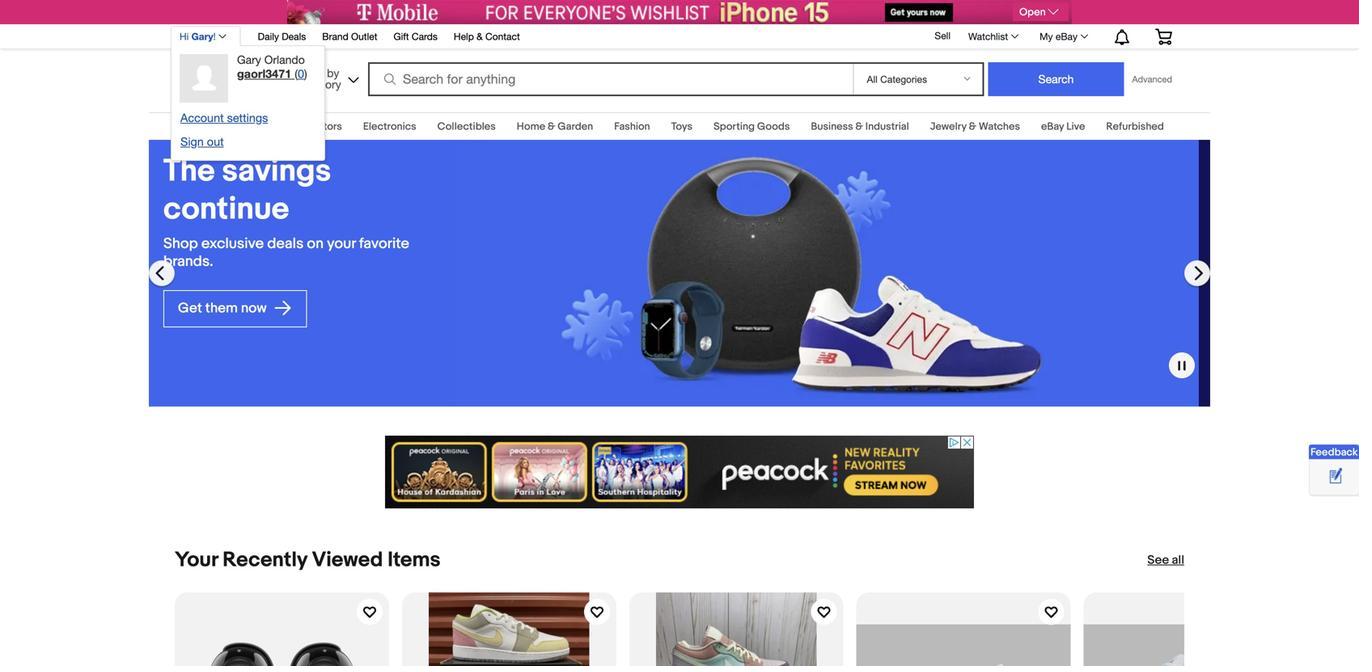 Task type: describe. For each thing, give the bounding box(es) containing it.
on for an extra 20%
[[1334, 235, 1350, 253]]

my
[[1040, 31, 1053, 42]]

brand outlet
[[322, 31, 377, 42]]

motors
[[309, 121, 342, 133]]

gaorl3471
[[237, 67, 291, 80]]

the
[[128, 153, 180, 191]]

daily deals
[[258, 31, 306, 42]]

orlando
[[264, 53, 305, 66]]

an extra 20% enjoy holiday savings on v
[[1189, 153, 1359, 271]]

get the coupon link
[[1189, 290, 1344, 327]]

get for an extra 20%
[[1204, 300, 1228, 317]]

0
[[298, 67, 304, 80]]

your recently viewed items link
[[175, 548, 441, 573]]

my ebay link
[[1031, 27, 1095, 46]]

motors link
[[309, 121, 342, 133]]

saved
[[258, 121, 288, 133]]

watchlist
[[968, 31, 1008, 42]]

$100
[[1264, 382, 1287, 394]]

sporting goods
[[714, 121, 790, 133]]

electronics
[[363, 121, 416, 133]]

jewelry
[[930, 121, 967, 133]]

get them now
[[143, 300, 234, 317]]

20%
[[1315, 153, 1359, 191]]

sell link
[[927, 30, 958, 41]]

sporting goods link
[[714, 121, 790, 133]]

off.
[[1289, 382, 1304, 394]]

continue
[[128, 191, 254, 228]]

daily
[[258, 31, 279, 42]]

contact
[[485, 31, 520, 42]]

jewelry & watches
[[930, 121, 1020, 133]]

business & industrial link
[[811, 121, 909, 133]]

12/19.
[[1215, 382, 1240, 394]]

my ebay
[[1040, 31, 1078, 42]]

business
[[811, 121, 853, 133]]

gaorl3471 banner
[[171, 24, 1184, 161]]

fashion
[[614, 121, 650, 133]]

recently
[[223, 548, 307, 573]]

home & garden
[[517, 121, 593, 133]]

sell
[[935, 30, 951, 41]]

advanced
[[1132, 74, 1172, 85]]

an extra 20% link
[[1189, 153, 1359, 229]]

v
[[1354, 235, 1359, 253]]

sign out
[[180, 135, 224, 148]]

settings
[[227, 111, 268, 125]]

profile picture - gary image
[[180, 54, 228, 103]]

daily deals link
[[258, 28, 306, 46]]

electronics link
[[363, 121, 416, 133]]

help & contact
[[454, 31, 520, 42]]

deals
[[282, 31, 306, 42]]

ebay inside "link"
[[1056, 31, 1078, 42]]

help
[[454, 31, 474, 42]]

0 link
[[298, 67, 304, 80]]

exclusive
[[166, 235, 228, 253]]

0 horizontal spatial gary
[[191, 31, 213, 42]]

see
[[1147, 553, 1169, 568]]

Search for anything text field
[[371, 64, 850, 95]]

home & garden link
[[517, 121, 593, 133]]

gaorl3471 link
[[237, 67, 295, 80]]

max
[[1242, 382, 1262, 394]]

ends
[[1189, 382, 1212, 394]]

1 vertical spatial ebay
[[1041, 121, 1064, 133]]

extra
[[1235, 153, 1308, 191]]

shop inside the savings continue shop exclusive deals on your favorite brands.
[[128, 235, 163, 253]]

category
[[297, 78, 341, 91]]

sporting
[[714, 121, 755, 133]]

watches
[[979, 121, 1020, 133]]

favorite
[[324, 235, 374, 253]]

refurbished link
[[1106, 121, 1164, 133]]

holiday
[[1228, 235, 1276, 253]]

viewed
[[312, 548, 383, 573]]

get for the savings continue
[[143, 300, 167, 317]]

items
[[388, 548, 441, 573]]

account
[[180, 111, 224, 125]]

& for business
[[856, 121, 863, 133]]

saved link
[[253, 121, 288, 133]]

get the coupon
[[1204, 300, 1307, 317]]

sign out link
[[180, 135, 224, 148]]

savings inside the savings continue shop exclusive deals on your favorite brands.
[[187, 153, 296, 191]]

business & industrial
[[811, 121, 909, 133]]

0 vertical spatial advertisement region
[[287, 0, 1072, 24]]



Task type: locate. For each thing, give the bounding box(es) containing it.
0 vertical spatial gary
[[191, 31, 213, 42]]

advertisement region
[[287, 0, 1072, 24], [385, 436, 974, 509]]

outlet
[[351, 31, 377, 42]]

cards
[[412, 31, 438, 42]]

account navigation
[[171, 24, 1184, 161]]

watchlist link
[[959, 27, 1026, 46]]

get them now link
[[128, 290, 272, 327]]

main content
[[0, 103, 1359, 667]]

savings left v on the right top of page
[[1279, 235, 1330, 253]]

2 get from the left
[[1204, 300, 1228, 317]]

them
[[170, 300, 202, 317]]

0 vertical spatial shop
[[297, 66, 324, 80]]

gift
[[394, 31, 409, 42]]

2 on from the left
[[1334, 235, 1350, 253]]

the savings continue shop exclusive deals on your favorite brands.
[[128, 153, 374, 271]]

1 vertical spatial advertisement region
[[385, 436, 974, 509]]

refurbished
[[1106, 121, 1164, 133]]

jewelry & watches link
[[930, 121, 1020, 133]]

use.
[[1320, 382, 1340, 394]]

ebay live
[[1041, 121, 1085, 133]]

1 on from the left
[[271, 235, 288, 253]]

1 horizontal spatial savings
[[1279, 235, 1330, 253]]

savings down the out
[[187, 153, 296, 191]]

on for the savings continue
[[271, 235, 288, 253]]

hi gary !
[[180, 31, 216, 42]]

shop by category button
[[290, 60, 362, 95]]

goods
[[757, 121, 790, 133]]

2x
[[1306, 382, 1318, 394]]

& right help
[[477, 31, 483, 42]]

ebay right my
[[1056, 31, 1078, 42]]

the
[[1231, 300, 1252, 317]]

1 get from the left
[[143, 300, 167, 317]]

get
[[143, 300, 167, 317], [1204, 300, 1228, 317]]

gift cards link
[[394, 28, 438, 46]]

& left garden on the left of page
[[548, 121, 555, 133]]

1 home from the left
[[195, 121, 223, 133]]

ebay
[[1056, 31, 1078, 42], [1041, 121, 1064, 133]]

shop inside shop by category
[[297, 66, 324, 80]]

your
[[175, 548, 218, 573]]

&
[[477, 31, 483, 42], [548, 121, 555, 133], [856, 121, 863, 133], [969, 121, 976, 133]]

gary inside gary orlando gaorl3471 ( 0 )
[[237, 53, 261, 66]]

home for home & garden
[[517, 121, 545, 133]]

on inside the savings continue shop exclusive deals on your favorite brands.
[[271, 235, 288, 253]]

none submit inside gaorl3471 banner
[[988, 62, 1124, 96]]

home up the out
[[195, 121, 223, 133]]

fashion link
[[614, 121, 650, 133]]

gary orlando gaorl3471 ( 0 )
[[237, 53, 307, 80]]

0 horizontal spatial get
[[143, 300, 167, 317]]

& inside 'account' navigation
[[477, 31, 483, 42]]

your
[[292, 235, 320, 253]]

garden
[[558, 121, 593, 133]]

1 horizontal spatial home
[[517, 121, 545, 133]]

gary up gaorl3471
[[237, 53, 261, 66]]

get left them
[[143, 300, 167, 317]]

live
[[1066, 121, 1085, 133]]

)
[[304, 67, 307, 80]]

None submit
[[988, 62, 1124, 96]]

gift cards
[[394, 31, 438, 42]]

all
[[1172, 553, 1184, 568]]

shop
[[297, 66, 324, 80], [128, 235, 163, 253]]

account settings link
[[180, 111, 268, 125]]

(
[[295, 67, 298, 80]]

!
[[213, 31, 216, 42]]

brand
[[322, 31, 348, 42]]

see all link
[[1147, 553, 1184, 569]]

ends 12/19. max $100 off. 2x use.
[[1189, 382, 1340, 394]]

now
[[206, 300, 231, 317]]

0 horizontal spatial shop
[[128, 235, 163, 253]]

ebay left live
[[1041, 121, 1064, 133]]

1 horizontal spatial on
[[1334, 235, 1350, 253]]

get inside 'get them now' link
[[143, 300, 167, 317]]

hi
[[180, 31, 189, 42]]

& for home
[[548, 121, 555, 133]]

ebay live link
[[1041, 121, 1085, 133]]

collectibles
[[437, 121, 496, 133]]

get left the
[[1204, 300, 1228, 317]]

1 vertical spatial shop
[[128, 235, 163, 253]]

gary right hi
[[191, 31, 213, 42]]

enjoy
[[1189, 235, 1225, 253]]

home for home
[[195, 121, 223, 133]]

an
[[1189, 153, 1228, 191]]

get inside get the coupon "link"
[[1204, 300, 1228, 317]]

out
[[207, 135, 224, 148]]

advanced link
[[1124, 63, 1180, 95]]

on left your
[[271, 235, 288, 253]]

0 horizontal spatial on
[[271, 235, 288, 253]]

1 horizontal spatial gary
[[237, 53, 261, 66]]

& right jewelry
[[969, 121, 976, 133]]

see all
[[1147, 553, 1184, 568]]

help & contact link
[[454, 28, 520, 46]]

deals
[[232, 235, 268, 253]]

1 vertical spatial savings
[[1279, 235, 1330, 253]]

0 horizontal spatial savings
[[187, 153, 296, 191]]

shop by category
[[297, 66, 341, 91]]

collectibles link
[[437, 121, 496, 133]]

savings inside the an extra 20% enjoy holiday savings on v
[[1279, 235, 1330, 253]]

account settings
[[180, 111, 268, 125]]

& right business
[[856, 121, 863, 133]]

1 horizontal spatial get
[[1204, 300, 1228, 317]]

1 vertical spatial gary
[[237, 53, 261, 66]]

on
[[271, 235, 288, 253], [1334, 235, 1350, 253]]

toys
[[671, 121, 693, 133]]

main content containing the savings continue
[[0, 103, 1359, 667]]

toys link
[[671, 121, 693, 133]]

home left garden on the left of page
[[517, 121, 545, 133]]

& for help
[[477, 31, 483, 42]]

& for jewelry
[[969, 121, 976, 133]]

on left v on the right top of page
[[1334, 235, 1350, 253]]

your recently viewed items
[[175, 548, 441, 573]]

0 vertical spatial savings
[[187, 153, 296, 191]]

1 horizontal spatial shop
[[297, 66, 324, 80]]

0 vertical spatial ebay
[[1056, 31, 1078, 42]]

on inside the an extra 20% enjoy holiday savings on v
[[1334, 235, 1350, 253]]

sign
[[180, 135, 204, 148]]

2 home from the left
[[517, 121, 545, 133]]

industrial
[[865, 121, 909, 133]]

by
[[327, 66, 339, 80]]

brands.
[[128, 253, 178, 271]]

your shopping cart image
[[1154, 29, 1173, 45]]

0 horizontal spatial home
[[195, 121, 223, 133]]



Task type: vqa. For each thing, say whether or not it's contained in the screenshot.
Classics at the left top of page
no



